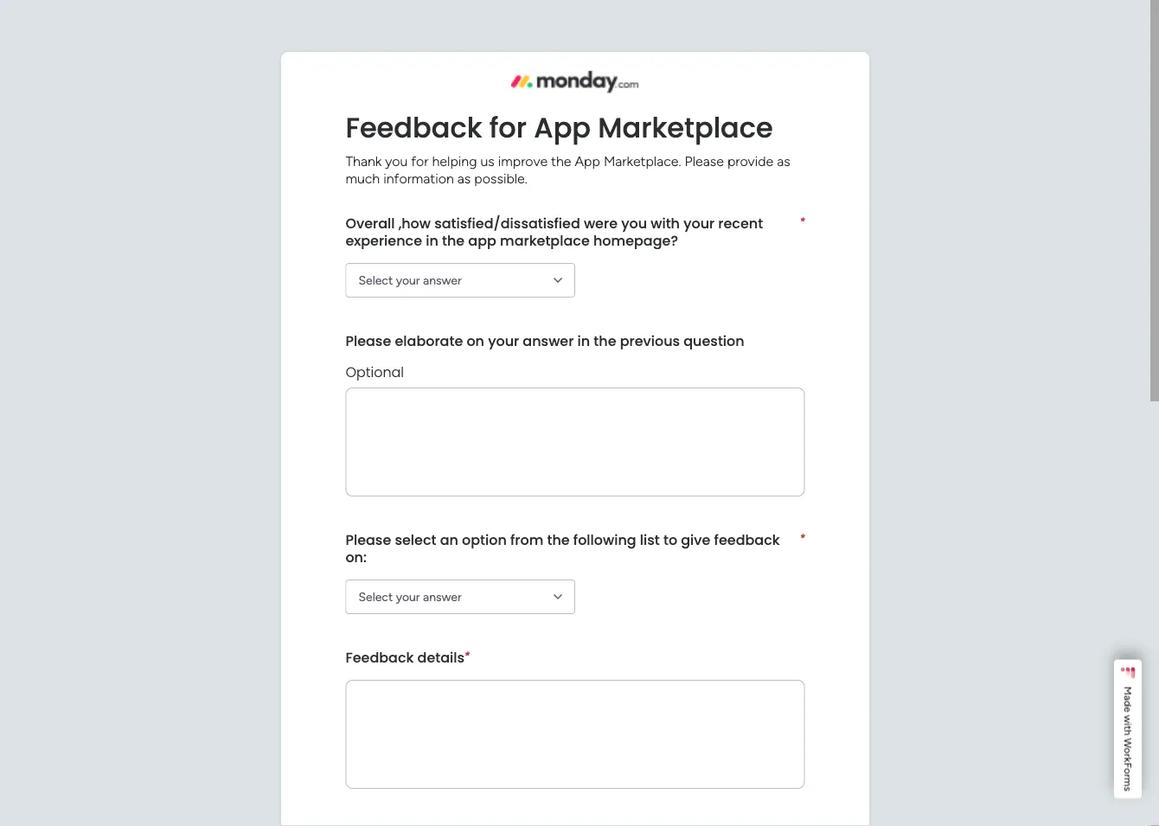 Task type: describe. For each thing, give the bounding box(es) containing it.
please for please elaborate on your answer in the previous question
[[346, 331, 391, 351]]

following
[[574, 530, 637, 550]]

answer inside please select an option from the following list to give feedback on: group
[[423, 590, 462, 605]]

the up optional element
[[594, 331, 617, 351]]

homepage?
[[594, 231, 679, 250]]

m a d e w i t h w o r k f o r m s button
[[1115, 660, 1142, 799]]

provide
[[728, 153, 774, 169]]

form form
[[0, 0, 1160, 827]]

marketplace
[[598, 109, 774, 147]]

helping
[[432, 153, 477, 169]]

list
[[640, 530, 660, 550]]

select
[[395, 530, 437, 550]]

please select an option from the following list to give feedback on: group
[[346, 518, 805, 635]]

details
[[418, 648, 465, 667]]

select inside overall ,how satisfied/dissatisfied were you with your recent experience in the app marketplace homepage? group
[[359, 273, 393, 288]]

to
[[664, 530, 678, 550]]

on
[[467, 331, 485, 351]]

select inside group
[[359, 590, 393, 605]]

overall ,how satisfied/dissatisfied were you with your recent experience in the app marketplace homepage? element
[[346, 213, 800, 250]]

1 o from the top
[[1123, 748, 1135, 754]]

0 vertical spatial as
[[777, 153, 791, 169]]

k
[[1123, 758, 1135, 763]]

Feedback details text field
[[346, 680, 805, 789]]

information
[[384, 170, 454, 187]]

feedback details *
[[346, 648, 470, 667]]

please elaborate on your answer in the previous question
[[346, 331, 745, 351]]

a
[[1123, 696, 1135, 701]]

answer inside overall ,how satisfied/dissatisfied were you with your recent experience in the app marketplace homepage? group
[[423, 273, 462, 288]]

satisfied/dissatisfied
[[435, 213, 581, 233]]

e
[[1123, 707, 1135, 713]]

0 horizontal spatial as
[[458, 170, 471, 187]]

did you find relevant apps for your needs? element
[[346, 824, 640, 827]]

overall ,how satisfied/dissatisfied were you with your recent experience in the app marketplace homepage?
[[346, 213, 767, 250]]

d
[[1123, 701, 1135, 707]]

feedback details group
[[346, 635, 805, 810]]

h
[[1123, 730, 1135, 736]]

feedback for feedback details
[[346, 648, 414, 667]]

form logo image
[[511, 66, 640, 97]]

previous
[[620, 331, 680, 351]]

thank
[[346, 153, 382, 169]]

m
[[1123, 687, 1135, 696]]

w
[[1123, 738, 1135, 748]]

your inside please select an option from the following list to give feedback on: group
[[396, 590, 420, 605]]

please select an option from the following list to give feedback on: element
[[346, 530, 800, 567]]

group containing please elaborate on your answer in the previous question
[[346, 319, 805, 518]]

the inside feedback for app marketplace thank you for helping us improve the app marketplace. please provide as much information as possible.
[[551, 153, 572, 169]]

select your answer inside overall ,how satisfied/dissatisfied were you with your recent experience in the app marketplace homepage? group
[[359, 273, 462, 288]]

you inside overall ,how satisfied/dissatisfied were you with your recent experience in the app marketplace homepage?
[[622, 213, 647, 233]]

in inside overall ,how satisfied/dissatisfied were you with your recent experience in the app marketplace homepage?
[[426, 231, 439, 250]]

,how
[[399, 213, 431, 233]]

m
[[1123, 778, 1135, 787]]

your right on
[[488, 331, 519, 351]]



Task type: locate. For each thing, give the bounding box(es) containing it.
2 select from the top
[[359, 590, 393, 605]]

select your answer down select
[[359, 590, 462, 605]]

1 vertical spatial as
[[458, 170, 471, 187]]

for
[[490, 109, 527, 147], [411, 153, 429, 169]]

0 vertical spatial feedback
[[346, 109, 482, 147]]

0 vertical spatial app
[[534, 109, 591, 147]]

* inside overall ,how satisfied/dissatisfied were you with your recent experience in the app marketplace homepage? group
[[800, 215, 805, 227]]

select
[[359, 273, 393, 288], [359, 590, 393, 605]]

1 vertical spatial please
[[346, 331, 391, 351]]

app
[[534, 109, 591, 147], [575, 153, 601, 169]]

feedback inside 'feedback details' group
[[346, 648, 414, 667]]

t
[[1123, 726, 1135, 730]]

0 vertical spatial answer
[[423, 273, 462, 288]]

please up the optional at the left top of page
[[346, 331, 391, 351]]

please inside feedback for app marketplace thank you for helping us improve the app marketplace. please provide as much information as possible.
[[685, 153, 724, 169]]

app left marketplace. at the right top of page
[[575, 153, 601, 169]]

much
[[346, 170, 380, 187]]

0 horizontal spatial for
[[411, 153, 429, 169]]

* inside feedback details *
[[465, 649, 470, 662]]

0 vertical spatial o
[[1123, 748, 1135, 754]]

1 vertical spatial for
[[411, 153, 429, 169]]

2 o from the top
[[1123, 769, 1135, 775]]

select your answer inside please select an option from the following list to give feedback on: group
[[359, 590, 462, 605]]

us
[[481, 153, 495, 169]]

feedback left 'details'
[[346, 648, 414, 667]]

app
[[469, 231, 497, 250]]

1 vertical spatial you
[[622, 213, 647, 233]]

0 vertical spatial r
[[1123, 754, 1135, 758]]

1 vertical spatial answer
[[523, 331, 574, 351]]

r
[[1123, 754, 1135, 758], [1123, 775, 1135, 778]]

possible.
[[475, 170, 528, 187]]

0 vertical spatial select
[[359, 273, 393, 288]]

your down experience
[[396, 273, 420, 288]]

0 horizontal spatial in
[[426, 231, 439, 250]]

feedback for app marketplace thank you for helping us improve the app marketplace. please provide as much information as possible.
[[346, 109, 791, 187]]

marketplace
[[500, 231, 590, 250]]

0 vertical spatial for
[[490, 109, 527, 147]]

2 select your answer from the top
[[359, 590, 462, 605]]

1 feedback from the top
[[346, 109, 482, 147]]

1 select from the top
[[359, 273, 393, 288]]

*
[[800, 215, 805, 227], [800, 531, 805, 544], [465, 649, 470, 662]]

please
[[685, 153, 724, 169], [346, 331, 391, 351], [346, 530, 391, 550]]

select your answer
[[359, 273, 462, 288], [359, 590, 462, 605]]

r down f
[[1123, 775, 1135, 778]]

1 horizontal spatial in
[[578, 331, 590, 351]]

as
[[777, 153, 791, 169], [458, 170, 471, 187]]

0 horizontal spatial you
[[385, 153, 408, 169]]

experience
[[346, 231, 422, 250]]

group
[[346, 319, 805, 518]]

1 horizontal spatial you
[[622, 213, 647, 233]]

the right improve
[[551, 153, 572, 169]]

an
[[440, 530, 459, 550]]

optional element
[[346, 362, 805, 382]]

1 select your answer from the top
[[359, 273, 462, 288]]

o up k
[[1123, 748, 1135, 754]]

s
[[1123, 787, 1135, 792]]

select down on:
[[359, 590, 393, 605]]

please elaborate on your answer in the previous question element
[[346, 331, 745, 351]]

the left app
[[442, 231, 465, 250]]

1 vertical spatial feedback
[[346, 648, 414, 667]]

question
[[684, 331, 745, 351]]

1 vertical spatial *
[[800, 531, 805, 544]]

the inside please select an option from the following list to give feedback on:
[[547, 530, 570, 550]]

i
[[1123, 724, 1135, 726]]

select down experience
[[359, 273, 393, 288]]

the
[[551, 153, 572, 169], [442, 231, 465, 250], [594, 331, 617, 351], [547, 530, 570, 550]]

feedback up 'information'
[[346, 109, 482, 147]]

* for please select an option from the following list to give feedback on:
[[800, 531, 805, 544]]

2 feedback from the top
[[346, 648, 414, 667]]

r up f
[[1123, 754, 1135, 758]]

your
[[684, 213, 715, 233], [396, 273, 420, 288], [488, 331, 519, 351], [396, 590, 420, 605]]

your inside overall ,how satisfied/dissatisfied were you with your recent experience in the app marketplace homepage?
[[684, 213, 715, 233]]

2 vertical spatial answer
[[423, 590, 462, 605]]

you inside feedback for app marketplace thank you for helping us improve the app marketplace. please provide as much information as possible.
[[385, 153, 408, 169]]

on:
[[346, 547, 367, 567]]

feedback details element
[[346, 648, 465, 667]]

with
[[651, 213, 680, 233]]

1 vertical spatial select
[[359, 590, 393, 605]]

you up 'information'
[[385, 153, 408, 169]]

* for overall ,how satisfied/dissatisfied were you with your recent experience in the app marketplace homepage?
[[800, 215, 805, 227]]

feedback inside feedback for app marketplace thank you for helping us improve the app marketplace. please provide as much information as possible.
[[346, 109, 482, 147]]

answer up "elaborate"
[[423, 273, 462, 288]]

give
[[681, 530, 711, 550]]

1 r from the top
[[1123, 754, 1135, 758]]

the right from
[[547, 530, 570, 550]]

recent
[[719, 213, 764, 233]]

please down marketplace
[[685, 153, 724, 169]]

feedback
[[715, 530, 780, 550]]

2 r from the top
[[1123, 775, 1135, 778]]

your down select
[[396, 590, 420, 605]]

select your answer down experience
[[359, 273, 462, 288]]

0 vertical spatial you
[[385, 153, 408, 169]]

1 vertical spatial in
[[578, 331, 590, 351]]

m a d e w i t h w o r k f o r m s
[[1123, 687, 1135, 792]]

0 vertical spatial *
[[800, 215, 805, 227]]

please inside please select an option from the following list to give feedback on:
[[346, 530, 391, 550]]

as down helping
[[458, 170, 471, 187]]

for up improve
[[490, 109, 527, 147]]

1 horizontal spatial as
[[777, 153, 791, 169]]

in right experience
[[426, 231, 439, 250]]

you
[[385, 153, 408, 169], [622, 213, 647, 233]]

your right with
[[684, 213, 715, 233]]

* inside please select an option from the following list to give feedback on: group
[[800, 531, 805, 544]]

elaborate
[[395, 331, 463, 351]]

answer
[[423, 273, 462, 288], [523, 331, 574, 351], [423, 590, 462, 605]]

1 vertical spatial o
[[1123, 769, 1135, 775]]

in
[[426, 231, 439, 250], [578, 331, 590, 351]]

1 horizontal spatial for
[[490, 109, 527, 147]]

option
[[462, 530, 507, 550]]

answer up optional element
[[523, 331, 574, 351]]

improve
[[498, 153, 548, 169]]

feedback
[[346, 109, 482, 147], [346, 648, 414, 667]]

Please elaborate on your answer in the previous question text field
[[346, 388, 805, 497]]

o up m
[[1123, 769, 1135, 775]]

w
[[1123, 715, 1135, 724]]

1 vertical spatial r
[[1123, 775, 1135, 778]]

answer inside group
[[523, 331, 574, 351]]

were
[[584, 213, 618, 233]]

app down form logo at top
[[534, 109, 591, 147]]

for up 'information'
[[411, 153, 429, 169]]

overall ,how satisfied/dissatisfied were you with your recent experience in the app marketplace homepage? group
[[346, 201, 805, 319]]

in up optional element
[[578, 331, 590, 351]]

the inside overall ,how satisfied/dissatisfied were you with your recent experience in the app marketplace homepage?
[[442, 231, 465, 250]]

overall
[[346, 213, 395, 233]]

2 vertical spatial please
[[346, 530, 391, 550]]

0 vertical spatial select your answer
[[359, 273, 462, 288]]

2 vertical spatial *
[[465, 649, 470, 662]]

please left select
[[346, 530, 391, 550]]

you left with
[[622, 213, 647, 233]]

1 vertical spatial app
[[575, 153, 601, 169]]

feedback for feedback for app marketplace
[[346, 109, 482, 147]]

optional
[[346, 362, 404, 382]]

f
[[1123, 763, 1135, 769]]

1 vertical spatial select your answer
[[359, 590, 462, 605]]

marketplace.
[[604, 153, 682, 169]]

please for please select an option from the following list to give feedback on:
[[346, 530, 391, 550]]

from
[[511, 530, 544, 550]]

as right provide
[[777, 153, 791, 169]]

answer down an
[[423, 590, 462, 605]]

please select an option from the following list to give feedback on:
[[346, 530, 784, 567]]

o
[[1123, 748, 1135, 754], [1123, 769, 1135, 775]]

0 vertical spatial please
[[685, 153, 724, 169]]

0 vertical spatial in
[[426, 231, 439, 250]]



Task type: vqa. For each thing, say whether or not it's contained in the screenshot.
THE DETAIL
no



